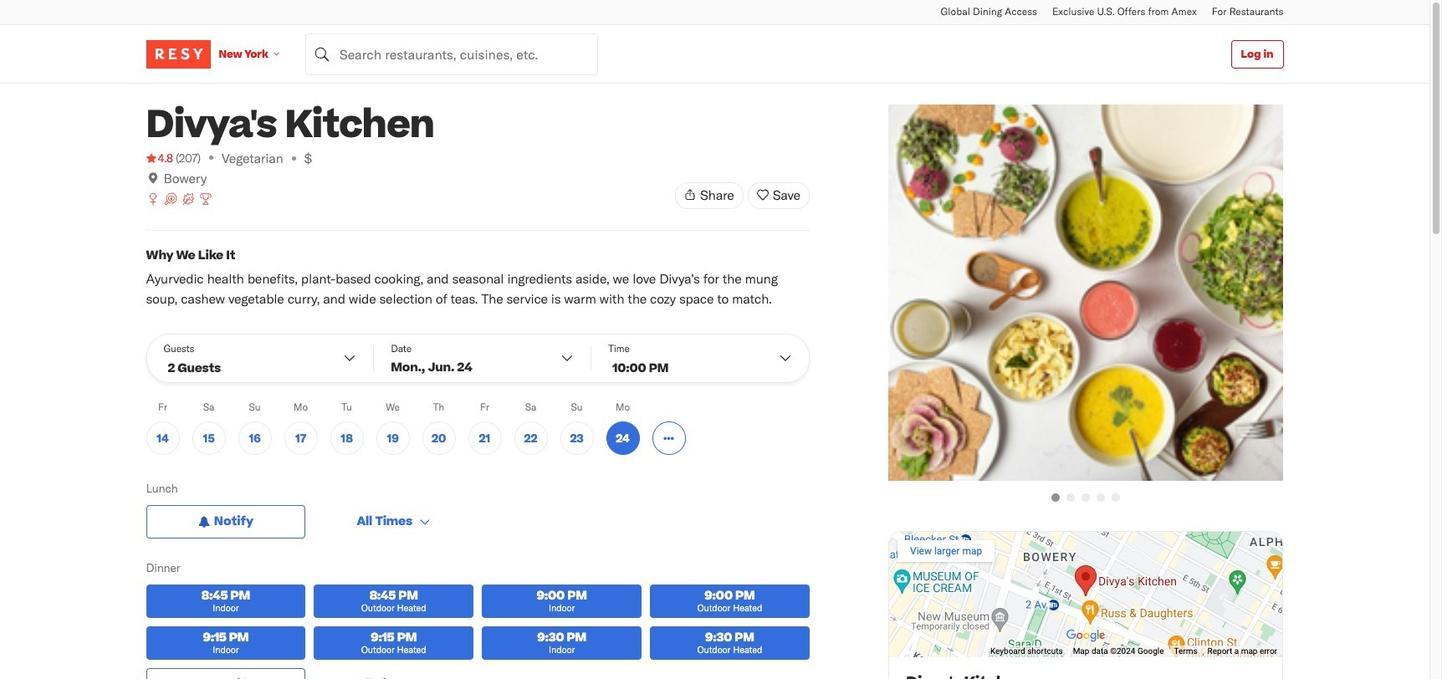 Task type: describe. For each thing, give the bounding box(es) containing it.
4.8 out of 5 stars image
[[146, 150, 173, 167]]



Task type: vqa. For each thing, say whether or not it's contained in the screenshot.
(1.4k) reviews element
no



Task type: locate. For each thing, give the bounding box(es) containing it.
None field
[[305, 33, 598, 75]]

Search restaurants, cuisines, etc. text field
[[305, 33, 598, 75]]



